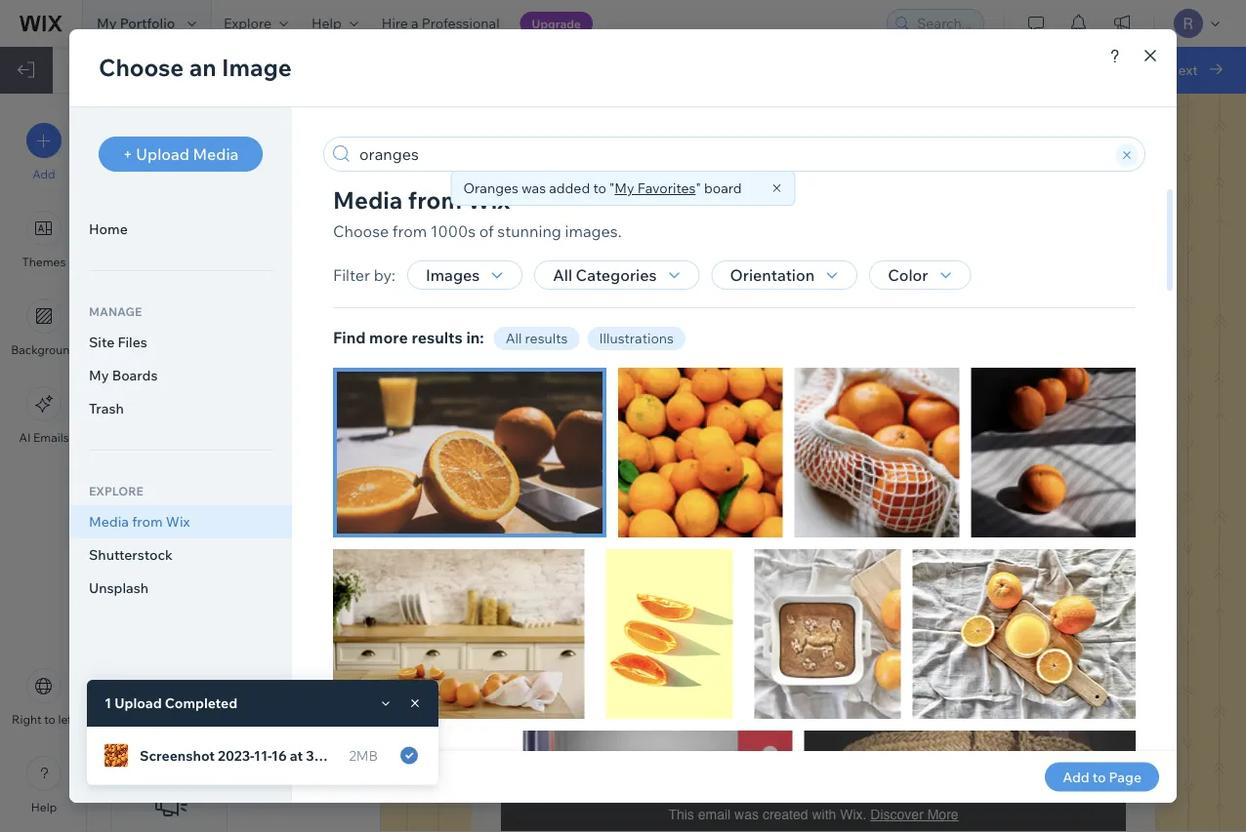 Task type: locate. For each thing, give the bounding box(es) containing it.
the down feel
[[1023, 138, 1045, 155]]

get
[[718, 365, 770, 398]]

0 vertical spatial help
[[311, 15, 342, 32]]

to down look
[[953, 138, 967, 155]]

1 horizontal spatial help button
[[300, 0, 370, 47]]

help button left 'hire'
[[300, 0, 370, 47]]

add down create
[[110, 119, 142, 139]]

lively inside use lively images and catchy text to tell your story. double click any text box to add your own content, then change the colors, fonts and more to suit the look and feel of your brand. easily drag and drop elements anywhere on this template to change the position of images, text and more.
[[540, 95, 577, 112]]

1 horizontal spatial use
[[1062, 465, 1085, 481]]

1 vertical spatial your
[[549, 754, 575, 769]]

0 vertical spatial lively
[[540, 95, 577, 112]]

get in touch
[[718, 365, 909, 398]]

1 vertical spatial tell
[[979, 445, 998, 460]]

0 horizontal spatial out
[[934, 465, 954, 481]]

to right people
[[957, 506, 969, 522]]

the left colors,
[[705, 116, 727, 134]]

phone
[[578, 754, 613, 769]]

1 vertical spatial add
[[110, 119, 142, 139]]

to down touch.
[[1034, 486, 1046, 502]]

the down any
[[936, 116, 958, 134]]

tell inside this is a great place to tell your audience how they can reach out and get in touch. use eye- catching images and lively text to encourage people to get clicking.
[[979, 445, 998, 460]]

0 horizontal spatial in
[[777, 365, 808, 398]]

to
[[740, 95, 754, 112], [1038, 95, 1052, 112], [889, 116, 903, 134], [953, 138, 967, 155], [964, 445, 976, 460], [1034, 486, 1046, 502], [957, 506, 969, 522], [44, 713, 55, 728]]

1 horizontal spatial images
[[900, 486, 943, 502]]

your inside this is a great place to tell your audience how they can reach out and get in touch. use eye- catching images and lively text to encourage people to get clicking.
[[1001, 445, 1029, 460]]

on left this
[[837, 138, 855, 155]]

2. add recipients link
[[187, 61, 299, 79]]

audience
[[1032, 445, 1086, 460]]

this
[[842, 445, 868, 460]]

lively up own
[[540, 95, 577, 112]]

change down look
[[970, 138, 1019, 155]]

1 horizontal spatial on
[[837, 138, 855, 155]]

1 horizontal spatial the
[[936, 116, 958, 134]]

text up clicking.
[[1007, 486, 1030, 502]]

1 horizontal spatial a
[[885, 445, 892, 460]]

1 horizontal spatial lively
[[972, 486, 1004, 502]]

hire a professional
[[382, 15, 500, 32]]

check out our site
[[956, 745, 1058, 760]]

anywhere
[[766, 138, 833, 155]]

out
[[934, 465, 954, 481], [995, 745, 1013, 760]]

the
[[705, 116, 727, 134], [936, 116, 958, 134], [1023, 138, 1045, 155]]

can
[[873, 465, 894, 481]]

button
[[150, 360, 188, 375]]

2 vertical spatial add
[[33, 167, 55, 182]]

images down reach at right bottom
[[900, 486, 943, 502]]

1 horizontal spatial change
[[970, 138, 1019, 155]]

1.
[[79, 61, 89, 78]]

get
[[984, 465, 1002, 481], [972, 506, 990, 522]]

check
[[956, 745, 992, 760]]

Search... field
[[911, 10, 978, 37]]

1 horizontal spatial tell
[[979, 445, 998, 460]]

add inside add button
[[33, 167, 55, 182]]

add for add elements
[[110, 119, 142, 139]]

tell up colors,
[[758, 95, 780, 112]]

next
[[1168, 61, 1198, 78]]

more
[[830, 250, 870, 270]]

1 vertical spatial out
[[995, 745, 1013, 760]]

help button
[[300, 0, 370, 47], [26, 757, 62, 815]]

portfolio
[[120, 15, 175, 32]]

get left touch.
[[984, 465, 1002, 481]]

use up the encourage
[[1062, 465, 1085, 481]]

preview
[[1013, 61, 1064, 78]]

this is a great place to tell your audience how they can reach out and get in touch. use eye- catching images and lively text to encourage people to get clicking.
[[842, 445, 1115, 522]]

out left our
[[995, 745, 1013, 760]]

and
[[1067, 61, 1092, 78], [633, 95, 659, 112], [819, 116, 845, 134], [995, 116, 1021, 134], [634, 138, 660, 155], [822, 159, 848, 177], [958, 465, 980, 481], [946, 486, 969, 502]]

1 vertical spatial get
[[972, 506, 990, 522]]

1 horizontal spatial out
[[995, 745, 1013, 760]]

get left clicking.
[[972, 506, 990, 522]]

1 vertical spatial on
[[808, 726, 822, 741]]

then
[[618, 116, 649, 134]]

images
[[580, 95, 629, 112], [900, 486, 943, 502]]

2. add recipients
[[187, 61, 299, 78]]

right to left
[[12, 713, 76, 728]]

0 horizontal spatial a
[[411, 15, 419, 32]]

2 horizontal spatial add
[[201, 61, 228, 78]]

use up own
[[510, 95, 536, 112]]

0 vertical spatial images
[[580, 95, 629, 112]]

0 horizontal spatial add
[[33, 167, 55, 182]]

lively up clicking.
[[972, 486, 1004, 502]]

your
[[784, 95, 815, 112], [1085, 95, 1117, 112], [1071, 116, 1102, 134], [1001, 445, 1029, 460]]

0 horizontal spatial change
[[653, 116, 702, 134]]

your
[[550, 735, 575, 750], [549, 754, 575, 769]]

test
[[1095, 61, 1122, 78]]

0 horizontal spatial images
[[580, 95, 629, 112]]

a right 'hire'
[[411, 15, 419, 32]]

great
[[895, 445, 926, 460]]

1 horizontal spatial in
[[1005, 465, 1017, 481]]

add up themes button
[[33, 167, 55, 182]]

background
[[11, 343, 77, 357]]

tell
[[758, 95, 780, 112], [979, 445, 998, 460]]

images up content,
[[580, 95, 629, 112]]

0 horizontal spatial use
[[510, 95, 536, 112]]

1 vertical spatial images
[[900, 486, 943, 502]]

tell right the place
[[979, 445, 998, 460]]

discover more
[[870, 807, 959, 823]]

help down right to left
[[31, 801, 57, 815]]

contact us
[[935, 566, 1022, 586]]

0 vertical spatial tell
[[758, 95, 780, 112]]

ai emails
[[19, 431, 69, 445]]

lively inside this is a great place to tell your audience how they can reach out and get in touch. use eye- catching images and lively text to encourage people to get clicking.
[[972, 486, 1004, 502]]

easily
[[554, 138, 595, 155]]

0 vertical spatial your
[[550, 735, 575, 750]]

of right feel
[[1054, 116, 1067, 134]]

0 vertical spatial a
[[411, 15, 419, 32]]

images inside this is a great place to tell your audience how they can reach out and get in touch. use eye- catching images and lively text to encourage people to get clicking.
[[900, 486, 943, 502]]

add right 2.
[[201, 61, 228, 78]]

1 horizontal spatial help
[[311, 15, 342, 32]]

your right add
[[1085, 95, 1117, 112]]

0 horizontal spatial on
[[808, 726, 822, 741]]

themes
[[22, 255, 66, 270]]

change up drop at the top
[[653, 116, 702, 134]]

help left 'hire'
[[311, 15, 342, 32]]

0 vertical spatial in
[[777, 365, 808, 398]]

0 horizontal spatial elements
[[145, 119, 214, 139]]

1 vertical spatial a
[[885, 445, 892, 460]]

0 vertical spatial on
[[837, 138, 855, 155]]

text
[[710, 95, 737, 112], [979, 95, 1005, 112], [792, 159, 818, 177], [1007, 486, 1030, 502]]

2 your from the top
[[549, 754, 575, 769]]

on left social in the right bottom of the page
[[808, 726, 822, 741]]

1 horizontal spatial elements
[[700, 138, 763, 155]]

encourage
[[1049, 486, 1111, 502]]

0 vertical spatial of
[[1054, 116, 1067, 134]]

add elements
[[110, 119, 214, 139]]

1 vertical spatial use
[[1062, 465, 1085, 481]]

help button down right to left
[[26, 757, 62, 815]]

1 horizontal spatial of
[[1109, 138, 1122, 155]]

0 horizontal spatial tell
[[758, 95, 780, 112]]

of
[[1054, 116, 1067, 134], [1109, 138, 1122, 155]]

0 vertical spatial help button
[[300, 0, 370, 47]]

0 vertical spatial change
[[653, 116, 702, 134]]

0 vertical spatial add
[[201, 61, 228, 78]]

your left phone
[[549, 754, 575, 769]]

to right the place
[[964, 445, 976, 460]]

out down the place
[[934, 465, 954, 481]]

in right get
[[777, 365, 808, 398]]

feel
[[1025, 116, 1050, 134]]

tell inside use lively images and catchy text to tell your story. double click any text box to add your own content, then change the colors, fonts and more to suit the look and feel of your brand. easily drag and drop elements anywhere on this template to change the position of images, text and more.
[[758, 95, 780, 112]]

to left left
[[44, 713, 55, 728]]

more.
[[851, 159, 892, 177]]

and down box
[[995, 116, 1021, 134]]

of right the position
[[1109, 138, 1122, 155]]

0 vertical spatial use
[[510, 95, 536, 112]]

0 vertical spatial out
[[934, 465, 954, 481]]

discover
[[757, 250, 825, 270]]

themes button
[[22, 211, 66, 270]]

1 vertical spatial help button
[[26, 757, 62, 815]]

elements down 2.
[[145, 119, 214, 139]]

1 horizontal spatial add
[[110, 119, 142, 139]]

is
[[871, 445, 881, 460]]

0 horizontal spatial lively
[[540, 95, 577, 112]]

logo
[[155, 601, 183, 615]]

1 vertical spatial help
[[31, 801, 57, 815]]

a right is
[[885, 445, 892, 460]]

1 vertical spatial lively
[[972, 486, 1004, 502]]

your left street
[[550, 735, 575, 750]]

upgrade
[[532, 16, 581, 31]]

elements down colors,
[[700, 138, 763, 155]]

help
[[311, 15, 342, 32], [31, 801, 57, 815]]

elements
[[145, 119, 214, 139], [700, 138, 763, 155]]

1 vertical spatial in
[[1005, 465, 1017, 481]]

right to left button
[[12, 669, 76, 728]]

template
[[888, 138, 949, 155]]

lively
[[540, 95, 577, 112], [972, 486, 1004, 502]]

change
[[653, 116, 702, 134], [970, 138, 1019, 155]]

your up touch.
[[1001, 445, 1029, 460]]

share on social
[[771, 726, 858, 741]]

use
[[510, 95, 536, 112], [1062, 465, 1085, 481]]

use inside use lively images and catchy text to tell your story. double click any text box to add your own content, then change the colors, fonts and more to suit the look and feel of your brand. easily drag and drop elements anywhere on this template to change the position of images, text and more.
[[510, 95, 536, 112]]

place
[[929, 445, 960, 460]]

text up look
[[979, 95, 1005, 112]]

in left touch.
[[1005, 465, 1017, 481]]

social
[[826, 726, 858, 741]]

site
[[1038, 745, 1058, 760]]

recipients
[[231, 61, 299, 78]]



Task type: vqa. For each thing, say whether or not it's contained in the screenshot.
the right elements
yes



Task type: describe. For each thing, give the bounding box(es) containing it.
number
[[617, 754, 660, 769]]

more
[[849, 116, 885, 134]]

hire
[[382, 15, 408, 32]]

eye-
[[1088, 465, 1113, 481]]

0 horizontal spatial the
[[705, 116, 727, 134]]

1 your from the top
[[550, 735, 575, 750]]

1. create
[[79, 61, 136, 78]]

box
[[1009, 95, 1034, 112]]

left
[[58, 713, 76, 728]]

people
[[913, 506, 953, 522]]

in inside this is a great place to tell your audience how they can reach out and get in touch. use eye- catching images and lively text to encourage people to get clicking.
[[1005, 465, 1017, 481]]

images,
[[735, 159, 788, 177]]

next button
[[1143, 47, 1246, 94]]

drop
[[664, 138, 697, 155]]

your up the position
[[1071, 116, 1102, 134]]

html
[[152, 480, 186, 495]]

discover more
[[757, 250, 870, 270]]

video
[[282, 601, 314, 615]]

and up people
[[946, 486, 969, 502]]

ai
[[19, 431, 31, 445]]

0 horizontal spatial help button
[[26, 757, 62, 815]]

images inside use lively images and catchy text to tell your story. double click any text box to add your own content, then change the colors, fonts and more to suit the look and feel of your brand. easily drag and drop elements anywhere on this template to change the position of images, text and more.
[[580, 95, 629, 112]]

elements inside use lively images and catchy text to tell your story. double click any text box to add your own content, then change the colors, fonts and more to suit the look and feel of your brand. easily drag and drop elements anywhere on this template to change the position of images, text and more.
[[700, 138, 763, 155]]

your up fonts
[[784, 95, 815, 112]]

text up colors,
[[710, 95, 737, 112]]

reach
[[898, 465, 931, 481]]

touch
[[815, 365, 909, 398]]

out inside this is a great place to tell your audience how they can reach out and get in touch. use eye- catching images and lively text to encourage people to get clicking.
[[934, 465, 954, 481]]

my portfolio
[[97, 15, 175, 32]]

hire a professional link
[[370, 0, 511, 47]]

share on pinterest image
[[834, 753, 861, 780]]

double
[[862, 95, 912, 112]]

this email was created with wix.
[[668, 807, 867, 823]]

upgrade button
[[520, 12, 593, 35]]

and left the more.
[[822, 159, 848, 177]]

2 horizontal spatial the
[[1023, 138, 1045, 155]]

discover more link
[[870, 807, 959, 824]]

1 vertical spatial of
[[1109, 138, 1122, 155]]

columns
[[273, 480, 322, 495]]

story.
[[819, 95, 858, 112]]

1. create link
[[79, 61, 136, 79]]

divider
[[278, 360, 318, 375]]

contact us link
[[906, 556, 1051, 596]]

to down double
[[889, 116, 903, 134]]

‌
[[867, 807, 867, 823]]

own
[[524, 116, 554, 134]]

and up then
[[633, 95, 659, 112]]

subscribe
[[141, 721, 197, 735]]

on inside use lively images and catchy text to tell your story. double click any text box to add your own content, then change the colors, fonts and more to suit the look and feel of your brand. easily drag and drop elements anywhere on this template to change the position of images, text and more.
[[837, 138, 855, 155]]

my
[[97, 15, 117, 32]]

look
[[962, 116, 992, 134]]

preview and test
[[1013, 61, 1122, 78]]

drag
[[599, 138, 630, 155]]

fonts
[[781, 116, 816, 134]]

share
[[771, 726, 805, 741]]

your phone number link
[[549, 754, 660, 769]]

suit
[[907, 116, 932, 134]]

clicking.
[[993, 506, 1044, 522]]

0 vertical spatial get
[[984, 465, 1002, 481]]

0 horizontal spatial of
[[1054, 116, 1067, 134]]

add inside 2. add recipients link
[[201, 61, 228, 78]]

touch.
[[1021, 465, 1058, 481]]

your street address link
[[550, 735, 659, 750]]

right
[[12, 713, 42, 728]]

position
[[1049, 138, 1105, 155]]

colors,
[[731, 116, 777, 134]]

add for add
[[33, 167, 55, 182]]

to up colors,
[[740, 95, 754, 112]]

create
[[93, 61, 136, 78]]

to inside button
[[44, 713, 55, 728]]

and left test
[[1067, 61, 1092, 78]]

catchy
[[662, 95, 707, 112]]

any
[[951, 95, 975, 112]]

image
[[280, 240, 315, 255]]

use inside this is a great place to tell your audience how they can reach out and get in touch. use eye- catching images and lively text to encourage people to get clicking.
[[1062, 465, 1085, 481]]

text inside this is a great place to tell your audience how they can reach out and get in touch. use eye- catching images and lively text to encourage people to get clicking.
[[1007, 486, 1030, 502]]

use lively images and catchy text to tell your story. double click any text box to add your own content, then change the colors, fonts and more to suit the look and feel of your brand. easily drag and drop elements anywhere on this template to change the position of images, text and more.
[[505, 95, 1126, 177]]

contact
[[935, 566, 996, 586]]

this
[[859, 138, 884, 155]]

and down the place
[[958, 465, 980, 481]]

brand.
[[505, 138, 550, 155]]

discover more link
[[728, 240, 899, 280]]

professional
[[422, 15, 500, 32]]

street
[[579, 735, 611, 750]]

and down story.
[[819, 116, 845, 134]]

0 horizontal spatial help
[[31, 801, 57, 815]]

a inside this is a great place to tell your audience how they can reach out and get in touch. use eye- catching images and lively text to encourage people to get clicking.
[[885, 445, 892, 460]]

your street address your phone number
[[549, 735, 660, 769]]

this email was created with wix. ‌ discover more
[[668, 807, 959, 823]]

and down then
[[634, 138, 660, 155]]

catching
[[846, 486, 897, 502]]

add button
[[26, 123, 62, 182]]

they
[[844, 465, 870, 481]]

2.
[[187, 61, 198, 78]]

ai emails button
[[19, 387, 69, 445]]

share on facebook image
[[768, 753, 795, 780]]

content,
[[557, 116, 614, 134]]

address
[[614, 735, 659, 750]]

text down anywhere
[[792, 159, 818, 177]]

how
[[1090, 445, 1115, 460]]

to up feel
[[1038, 95, 1052, 112]]

click
[[915, 95, 947, 112]]

us
[[1000, 566, 1022, 586]]

1 vertical spatial change
[[970, 138, 1019, 155]]



